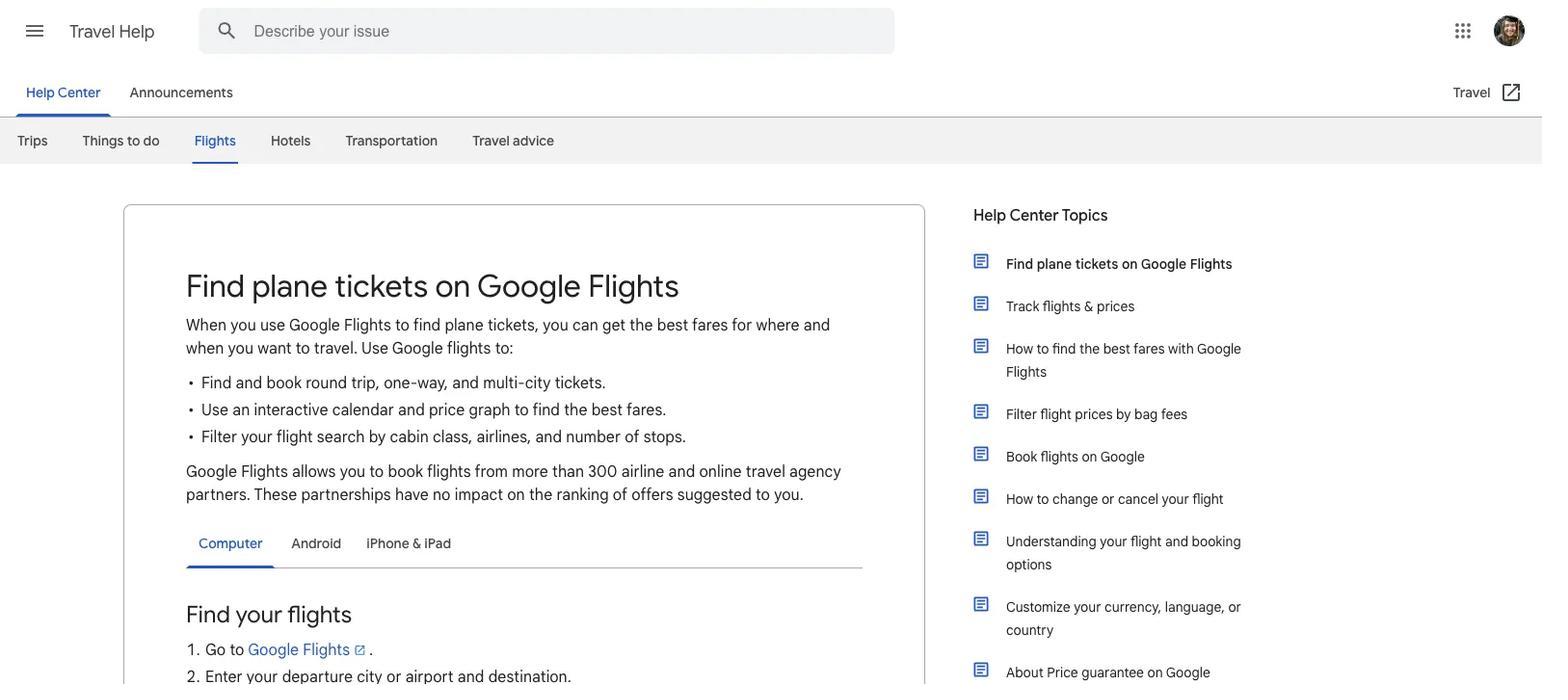 Task type: describe. For each thing, give the bounding box(es) containing it.
google inside google flights allows you to book flights from more than 300 airline and online travel agency partners. these partnerships have no impact on the ranking of offers suggested to you.
[[186, 462, 237, 481]]

how for how to find the best fares with google flights
[[1007, 340, 1034, 357]]

filter flight prices by bag fees
[[1007, 406, 1188, 423]]

advice
[[513, 132, 555, 149]]

where
[[756, 315, 800, 335]]

travel help link
[[69, 8, 159, 56]]

suggested
[[678, 485, 752, 504]]

your for understanding your flight and booking options
[[1100, 533, 1128, 550]]

find up track
[[1007, 255, 1034, 272]]

track flights & prices
[[1007, 298, 1135, 315]]

how for how to change or cancel your flight
[[1007, 491, 1034, 508]]

Describe your issue text field
[[254, 9, 847, 53]]

google flights link
[[248, 640, 369, 659]]

on down help center topics link
[[1122, 255, 1138, 272]]

flights link
[[194, 124, 236, 157]]

tab list containing computer
[[186, 522, 863, 569]]

search help center image
[[208, 12, 246, 50]]

flights inside how to find the best fares with google flights
[[1007, 363, 1047, 380]]

want
[[258, 338, 292, 358]]

computer
[[199, 536, 263, 553]]

about price guarantee on google link
[[972, 652, 1251, 686]]

class,
[[433, 427, 473, 446]]

to down the travel
[[756, 485, 770, 504]]

do
[[143, 132, 160, 149]]

flights up with
[[1190, 255, 1233, 272]]

online
[[699, 462, 742, 481]]

travel.
[[314, 338, 358, 358]]

book flights on google
[[1007, 448, 1145, 465]]

to inside find and book round trip, one-way, and multi-city tickets. use an interactive calendar and price graph to find the best fares. filter your flight search by cabin class, airlines, and number of stops.
[[515, 400, 529, 419]]

when
[[186, 315, 227, 335]]

and up more
[[536, 427, 562, 446]]

when you use google flights to find plane tickets, you can get the best fares for where and when you want to travel. use google flights to:
[[186, 315, 831, 358]]

no
[[433, 485, 451, 504]]

travel advice link
[[473, 124, 555, 157]]

iphone & ipad link
[[354, 522, 464, 567]]

when
[[186, 338, 224, 358]]

and up "an"
[[236, 373, 263, 392]]

number
[[566, 427, 621, 446]]

things
[[82, 132, 124, 149]]

the inside find and book round trip, one-way, and multi-city tickets. use an interactive calendar and price graph to find the best fares. filter your flight search by cabin class, airlines, and number of stops.
[[564, 400, 588, 419]]

flights inside google flights allows you to book flights from more than 300 airline and online travel agency partners. these partnerships have no impact on the ranking of offers suggested to you.
[[241, 462, 288, 481]]

google flights allows you to book flights from more than 300 airline and online travel agency partners. these partnerships have no impact on the ranking of offers suggested to you.
[[186, 462, 841, 504]]

more
[[512, 462, 548, 481]]

city
[[525, 373, 551, 392]]

to up partnerships on the left bottom
[[370, 462, 384, 481]]

booking
[[1192, 533, 1241, 550]]

center for help center
[[58, 84, 101, 101]]

on up when you use google flights to find plane tickets, you can get the best fares for where and when you want to travel. use google flights to:
[[435, 267, 471, 306]]

your for customize your currency, language, or country
[[1074, 599, 1102, 616]]

use
[[260, 315, 285, 335]]

you left use
[[231, 315, 256, 335]]

flights inside google flights allows you to book flights from more than 300 airline and online travel agency partners. these partnerships have no impact on the ranking of offers suggested to you.
[[427, 462, 471, 481]]

google up travel.
[[289, 315, 340, 335]]

can
[[573, 315, 599, 335]]

topics
[[1062, 206, 1108, 226]]

best inside how to find the best fares with google flights
[[1104, 340, 1131, 357]]

customize your currency, language, or country
[[1007, 599, 1242, 639]]

ipad
[[424, 536, 451, 553]]

round
[[306, 373, 347, 392]]

to:
[[495, 338, 514, 358]]

stops.
[[644, 427, 687, 446]]

currency,
[[1105, 599, 1162, 616]]

travel for travel
[[1454, 84, 1491, 101]]

find up go
[[186, 600, 230, 630]]

help for help center topics
[[974, 206, 1007, 226]]

to right go
[[230, 640, 244, 659]]

change
[[1053, 491, 1099, 508]]

about
[[1007, 664, 1044, 681]]

flight inside understanding your flight and booking options
[[1131, 533, 1162, 550]]

your inside find and book round trip, one-way, and multi-city tickets. use an interactive calendar and price graph to find the best fares. filter your flight search by cabin class, airlines, and number of stops.
[[241, 427, 273, 446]]

fares.
[[627, 400, 667, 419]]

find up when
[[186, 267, 245, 306]]

fees
[[1161, 406, 1188, 423]]

agency
[[790, 462, 841, 481]]

travel advice
[[473, 132, 555, 149]]

help center topics
[[974, 206, 1108, 226]]

these
[[254, 485, 297, 504]]

how to find the best fares with google flights
[[1007, 340, 1242, 380]]

how to change or cancel your flight link
[[972, 478, 1251, 521]]

airlines,
[[477, 427, 531, 446]]

your right cancel
[[1162, 491, 1190, 508]]

with
[[1169, 340, 1194, 357]]

find inside find and book round trip, one-way, and multi-city tickets. use an interactive calendar and price graph to find the best fares. filter your flight search by cabin class, airlines, and number of stops.
[[533, 400, 560, 419]]

fares inside how to find the best fares with google flights
[[1134, 340, 1165, 357]]

0 horizontal spatial or
[[1102, 491, 1115, 508]]

the inside when you use google flights to find plane tickets, you can get the best fares for where and when you want to travel. use google flights to:
[[630, 315, 653, 335]]

bag
[[1135, 406, 1158, 423]]

book inside find and book round trip, one-way, and multi-city tickets. use an interactive calendar and price graph to find the best fares. filter your flight search by cabin class, airlines, and number of stops.
[[267, 373, 302, 392]]

and inside when you use google flights to find plane tickets, you can get the best fares for where and when you want to travel. use google flights to:
[[804, 315, 831, 335]]

understanding your flight and booking options link
[[972, 521, 1251, 586]]

trips link
[[17, 124, 48, 157]]

or inside customize your currency, language, or country
[[1229, 599, 1242, 616]]

you.
[[774, 485, 804, 504]]

partners.
[[186, 485, 251, 504]]

offers
[[632, 485, 674, 504]]

use inside find and book round trip, one-way, and multi-city tickets. use an interactive calendar and price graph to find the best fares. filter your flight search by cabin class, airlines, and number of stops.
[[202, 400, 229, 419]]

android link
[[279, 522, 354, 567]]

.
[[369, 640, 373, 659]]

the inside how to find the best fares with google flights
[[1080, 340, 1100, 357]]

google up way,
[[392, 338, 443, 358]]

flights right book
[[1041, 448, 1079, 465]]

impact
[[455, 485, 503, 504]]

to left do
[[127, 132, 140, 149]]

guarantee
[[1082, 664, 1144, 681]]

allows
[[292, 462, 336, 481]]

and inside google flights allows you to book flights from more than 300 airline and online travel agency partners. these partnerships have no impact on the ranking of offers suggested to you.
[[669, 462, 695, 481]]

plane inside when you use google flights to find plane tickets, you can get the best fares for where and when you want to travel. use google flights to:
[[445, 315, 484, 335]]

you left can
[[543, 315, 569, 335]]

fares inside when you use google flights to find plane tickets, you can get the best fares for where and when you want to travel. use google flights to:
[[692, 315, 728, 335]]

flights right track
[[1043, 298, 1081, 315]]

filter flight prices by bag fees link
[[972, 393, 1251, 436]]

an
[[233, 400, 250, 419]]

best inside when you use google flights to find plane tickets, you can get the best fares for where and when you want to travel. use google flights to:
[[657, 315, 689, 335]]

travel help
[[69, 21, 155, 43]]

understanding
[[1007, 533, 1097, 550]]

way,
[[418, 373, 448, 392]]

help center
[[26, 84, 101, 101]]

how to find the best fares with google flights link
[[972, 328, 1251, 393]]

ranking
[[557, 485, 609, 504]]

0 vertical spatial help
[[119, 21, 155, 43]]

trips
[[17, 132, 48, 149]]



Task type: vqa. For each thing, say whether or not it's contained in the screenshot.
Send feedback about our Help Center link
no



Task type: locate. For each thing, give the bounding box(es) containing it.
trip,
[[351, 373, 380, 392]]

1 horizontal spatial plane
[[445, 315, 484, 335]]

0 horizontal spatial book
[[267, 373, 302, 392]]

how down track
[[1007, 340, 1034, 357]]

your
[[241, 427, 273, 446], [1162, 491, 1190, 508], [1100, 533, 1128, 550], [1074, 599, 1102, 616], [236, 600, 282, 630]]

book flights on google link
[[972, 436, 1251, 478]]

flights up travel.
[[344, 315, 391, 335]]

0 vertical spatial of
[[625, 427, 640, 446]]

google up how to change or cancel your flight on the bottom
[[1101, 448, 1145, 465]]

calendar
[[332, 400, 394, 419]]

0 horizontal spatial help
[[26, 84, 55, 101]]

find plane tickets on google flights inside find plane tickets on google flights link
[[1007, 255, 1233, 272]]

from
[[475, 462, 508, 481]]

and left booking
[[1166, 533, 1189, 550]]

your left currency,
[[1074, 599, 1102, 616]]

and right where
[[804, 315, 831, 335]]

filter inside find and book round trip, one-way, and multi-city tickets. use an interactive calendar and price graph to find the best fares. filter your flight search by cabin class, airlines, and number of stops.
[[202, 427, 237, 446]]

1 horizontal spatial center
[[1010, 206, 1059, 226]]

and
[[804, 315, 831, 335], [236, 373, 263, 392], [452, 373, 479, 392], [398, 400, 425, 419], [536, 427, 562, 446], [669, 462, 695, 481], [1166, 533, 1189, 550]]

about price guarantee on google
[[1007, 664, 1211, 686]]

0 vertical spatial or
[[1102, 491, 1115, 508]]

None search field
[[199, 8, 895, 54]]

and inside understanding your flight and booking options
[[1166, 533, 1189, 550]]

understanding your flight and booking options
[[1007, 533, 1241, 573]]

cabin
[[390, 427, 429, 446]]

book up have
[[388, 462, 423, 481]]

filter up book
[[1007, 406, 1037, 423]]

google down help center topics link
[[1141, 255, 1187, 272]]

0 vertical spatial how
[[1007, 340, 1034, 357]]

fares left with
[[1134, 340, 1165, 357]]

prices down find plane tickets on google flights link
[[1097, 298, 1135, 315]]

than
[[552, 462, 584, 481]]

0 horizontal spatial find
[[413, 315, 441, 335]]

google right with
[[1197, 340, 1242, 357]]

multi-
[[483, 373, 525, 392]]

0 vertical spatial fares
[[692, 315, 728, 335]]

center left topics
[[1010, 206, 1059, 226]]

your down "an"
[[241, 427, 273, 446]]

help for help center
[[26, 84, 55, 101]]

0 horizontal spatial travel
[[69, 21, 115, 43]]

1 horizontal spatial book
[[388, 462, 423, 481]]

0 vertical spatial best
[[657, 315, 689, 335]]

& down find plane tickets on google flights link
[[1085, 298, 1094, 315]]

one-
[[384, 373, 418, 392]]

transportation
[[346, 132, 438, 149]]

announcements link
[[119, 69, 244, 116]]

flights inside when you use google flights to find plane tickets, you can get the best fares for where and when you want to travel. use google flights to:
[[447, 338, 491, 358]]

2 vertical spatial find
[[533, 400, 560, 419]]

on right guarantee
[[1148, 664, 1163, 681]]

your inside understanding your flight and booking options
[[1100, 533, 1128, 550]]

2 horizontal spatial best
[[1104, 340, 1131, 357]]

find inside find and book round trip, one-way, and multi-city tickets. use an interactive calendar and price graph to find the best fares. filter your flight search by cabin class, airlines, and number of stops.
[[202, 373, 232, 392]]

find down when
[[202, 373, 232, 392]]

1 horizontal spatial filter
[[1007, 406, 1037, 423]]

of inside google flights allows you to book flights from more than 300 airline and online travel agency partners. these partnerships have no impact on the ranking of offers suggested to you.
[[613, 485, 628, 504]]

google down find your flights
[[248, 640, 299, 659]]

find
[[413, 315, 441, 335], [1053, 340, 1076, 357], [533, 400, 560, 419]]

1 vertical spatial &
[[413, 536, 421, 553]]

transportation link
[[346, 124, 438, 157]]

0 horizontal spatial tickets
[[335, 267, 428, 306]]

1 horizontal spatial tickets
[[1076, 255, 1119, 272]]

find plane tickets on google flights up tickets,
[[186, 267, 679, 306]]

0 horizontal spatial best
[[592, 400, 623, 419]]

travel for travel advice
[[473, 132, 510, 149]]

1 vertical spatial travel
[[1454, 84, 1491, 101]]

the down track flights & prices
[[1080, 340, 1100, 357]]

google up tickets,
[[477, 267, 581, 306]]

for
[[732, 315, 752, 335]]

1 horizontal spatial fares
[[1134, 340, 1165, 357]]

tickets.
[[555, 373, 606, 392]]

flights down track
[[1007, 363, 1047, 380]]

cancel
[[1118, 491, 1159, 508]]

flight inside filter flight prices by bag fees link
[[1041, 406, 1072, 423]]

of down fares.
[[625, 427, 640, 446]]

2 how from the top
[[1007, 491, 1034, 508]]

1 vertical spatial use
[[202, 400, 229, 419]]

google inside how to find the best fares with google flights
[[1197, 340, 1242, 357]]

you left want
[[228, 338, 254, 358]]

& inside "link"
[[413, 536, 421, 553]]

use inside when you use google flights to find plane tickets, you can get the best fares for where and when you want to travel. use google flights to:
[[362, 338, 389, 358]]

fares
[[692, 315, 728, 335], [1134, 340, 1165, 357]]

center inside help center topics link
[[1010, 206, 1059, 226]]

flight up book flights on google
[[1041, 406, 1072, 423]]

1 vertical spatial of
[[613, 485, 628, 504]]

flights up no
[[427, 462, 471, 481]]

& left ipad
[[413, 536, 421, 553]]

2 horizontal spatial help
[[974, 206, 1007, 226]]

your for find your flights
[[236, 600, 282, 630]]

find inside how to find the best fares with google flights
[[1053, 340, 1076, 357]]

tickets up travel.
[[335, 267, 428, 306]]

price
[[429, 400, 465, 419]]

help up announcements
[[119, 21, 155, 43]]

to down track
[[1037, 340, 1049, 357]]

on down more
[[507, 485, 525, 504]]

book
[[1007, 448, 1038, 465]]

and up cabin
[[398, 400, 425, 419]]

1 horizontal spatial best
[[657, 315, 689, 335]]

iphone
[[367, 536, 410, 553]]

1 vertical spatial find
[[1053, 340, 1076, 357]]

1 vertical spatial prices
[[1075, 406, 1113, 423]]

plane left tickets,
[[445, 315, 484, 335]]

computer link
[[186, 522, 275, 569]]

prices
[[1097, 298, 1135, 315], [1075, 406, 1113, 423]]

things to do
[[82, 132, 160, 149]]

center up things
[[58, 84, 101, 101]]

0 vertical spatial by
[[1117, 406, 1131, 423]]

0 vertical spatial prices
[[1097, 298, 1135, 315]]

1 horizontal spatial help
[[119, 21, 155, 43]]

0 horizontal spatial find plane tickets on google flights
[[186, 267, 679, 306]]

1 vertical spatial fares
[[1134, 340, 1165, 357]]

google inside about price guarantee on google
[[1166, 664, 1211, 681]]

and right way,
[[452, 373, 479, 392]]

tickets
[[1076, 255, 1119, 272], [335, 267, 428, 306]]

1 vertical spatial help
[[26, 84, 55, 101]]

use up 'trip,'
[[362, 338, 389, 358]]

1 vertical spatial best
[[1104, 340, 1131, 357]]

by inside find and book round trip, one-way, and multi-city tickets. use an interactive calendar and price graph to find the best fares. filter your flight search by cabin class, airlines, and number of stops.
[[369, 427, 386, 446]]

help up the trips
[[26, 84, 55, 101]]

prices up book flights on google link
[[1075, 406, 1113, 423]]

find and book round trip, one-way, and multi-city tickets. use an interactive calendar and price graph to find the best fares. filter your flight search by cabin class, airlines, and number of stops.
[[202, 373, 687, 446]]

travel inside "link"
[[1454, 84, 1491, 101]]

fares left for
[[692, 315, 728, 335]]

0 horizontal spatial plane
[[252, 267, 328, 306]]

book up interactive
[[267, 373, 302, 392]]

things to do link
[[82, 124, 160, 157]]

0 horizontal spatial filter
[[202, 427, 237, 446]]

flights up these
[[241, 462, 288, 481]]

the
[[630, 315, 653, 335], [1080, 340, 1100, 357], [564, 400, 588, 419], [529, 485, 553, 504]]

to
[[127, 132, 140, 149], [395, 315, 410, 335], [296, 338, 310, 358], [1037, 340, 1049, 357], [515, 400, 529, 419], [370, 462, 384, 481], [756, 485, 770, 504], [1037, 491, 1049, 508], [230, 640, 244, 659]]

the down tickets.
[[564, 400, 588, 419]]

find plane tickets on google flights link
[[972, 243, 1251, 285]]

of inside find and book round trip, one-way, and multi-city tickets. use an interactive calendar and price graph to find the best fares. filter your flight search by cabin class, airlines, and number of stops.
[[625, 427, 640, 446]]

1 horizontal spatial or
[[1229, 599, 1242, 616]]

travel
[[746, 462, 786, 481]]

2 horizontal spatial find
[[1053, 340, 1076, 357]]

best right get
[[657, 315, 689, 335]]

plane up use
[[252, 267, 328, 306]]

hotels
[[271, 132, 311, 149]]

1 horizontal spatial travel
[[473, 132, 510, 149]]

flight down cancel
[[1131, 533, 1162, 550]]

best up number
[[592, 400, 623, 419]]

how down book
[[1007, 491, 1034, 508]]

flights down announcements link
[[194, 132, 236, 149]]

0 vertical spatial book
[[267, 373, 302, 392]]

announcements
[[130, 84, 233, 101]]

airline
[[622, 462, 665, 481]]

0 vertical spatial center
[[58, 84, 101, 101]]

and up offers
[[669, 462, 695, 481]]

iphone & ipad
[[367, 536, 451, 553]]

1 how from the top
[[1007, 340, 1034, 357]]

plane up track flights & prices
[[1037, 255, 1072, 272]]

2 vertical spatial travel
[[473, 132, 510, 149]]

0 horizontal spatial use
[[202, 400, 229, 419]]

interactive
[[254, 400, 328, 419]]

flights
[[194, 132, 236, 149], [1190, 255, 1233, 272], [588, 267, 679, 306], [344, 315, 391, 335], [1007, 363, 1047, 380], [241, 462, 288, 481], [303, 640, 350, 659]]

0 horizontal spatial by
[[369, 427, 386, 446]]

google down language,
[[1166, 664, 1211, 681]]

on inside google flights allows you to book flights from more than 300 airline and online travel agency partners. these partnerships have no impact on the ranking of offers suggested to you.
[[507, 485, 525, 504]]

or right language,
[[1229, 599, 1242, 616]]

flight
[[1041, 406, 1072, 423], [276, 427, 313, 446], [1193, 491, 1224, 508], [1131, 533, 1162, 550]]

2 horizontal spatial travel
[[1454, 84, 1491, 101]]

1 vertical spatial filter
[[202, 427, 237, 446]]

go
[[205, 640, 226, 659]]

by left bag
[[1117, 406, 1131, 423]]

track
[[1007, 298, 1040, 315]]

to inside how to find the best fares with google flights
[[1037, 340, 1049, 357]]

search
[[317, 427, 365, 446]]

0 horizontal spatial fares
[[692, 315, 728, 335]]

1 vertical spatial by
[[369, 427, 386, 446]]

help center link
[[15, 69, 111, 117]]

your up go to google flights
[[236, 600, 282, 630]]

best down track flights & prices link
[[1104, 340, 1131, 357]]

0 vertical spatial find
[[413, 315, 441, 335]]

flight up booking
[[1193, 491, 1224, 508]]

0 vertical spatial use
[[362, 338, 389, 358]]

find down track flights & prices
[[1053, 340, 1076, 357]]

have
[[395, 485, 429, 504]]

filter
[[1007, 406, 1037, 423], [202, 427, 237, 446]]

flight down interactive
[[276, 427, 313, 446]]

use left "an"
[[202, 400, 229, 419]]

flights inside when you use google flights to find plane tickets, you can get the best fares for where and when you want to travel. use google flights to:
[[344, 315, 391, 335]]

travel
[[69, 21, 115, 43], [1454, 84, 1491, 101], [473, 132, 510, 149]]

on down filter flight prices by bag fees on the right of the page
[[1082, 448, 1098, 465]]

2 vertical spatial best
[[592, 400, 623, 419]]

find plane tickets on google flights down help center topics link
[[1007, 255, 1233, 272]]

1 vertical spatial center
[[1010, 206, 1059, 226]]

2 horizontal spatial plane
[[1037, 255, 1072, 272]]

0 vertical spatial &
[[1085, 298, 1094, 315]]

how inside how to find the best fares with google flights
[[1007, 340, 1034, 357]]

go to google flights
[[205, 640, 350, 659]]

filter down "an"
[[202, 427, 237, 446]]

300
[[588, 462, 618, 481]]

google up partners.
[[186, 462, 237, 481]]

find up way,
[[413, 315, 441, 335]]

to up one-
[[395, 315, 410, 335]]

customize your currency, language, or country link
[[972, 586, 1251, 652]]

the down more
[[529, 485, 553, 504]]

1 vertical spatial book
[[388, 462, 423, 481]]

or left cancel
[[1102, 491, 1115, 508]]

find down the city
[[533, 400, 560, 419]]

find inside when you use google flights to find plane tickets, you can get the best fares for where and when you want to travel. use google flights to:
[[413, 315, 441, 335]]

tab list
[[186, 522, 863, 569]]

how to change or cancel your flight
[[1007, 491, 1224, 508]]

0 horizontal spatial &
[[413, 536, 421, 553]]

flight inside find and book round trip, one-way, and multi-city tickets. use an interactive calendar and price graph to find the best fares. filter your flight search by cabin class, airlines, and number of stops.
[[276, 427, 313, 446]]

center inside help center link
[[58, 84, 101, 101]]

help left topics
[[974, 206, 1007, 226]]

flights left .
[[303, 640, 350, 659]]

2 vertical spatial help
[[974, 206, 1007, 226]]

0 vertical spatial travel
[[69, 21, 115, 43]]

the right get
[[630, 315, 653, 335]]

options
[[1007, 556, 1052, 573]]

center for help center topics
[[1010, 206, 1059, 226]]

to down the city
[[515, 400, 529, 419]]

1 horizontal spatial find
[[533, 400, 560, 419]]

main menu image
[[23, 19, 46, 42]]

you inside google flights allows you to book flights from more than 300 airline and online travel agency partners. these partnerships have no impact on the ranking of offers suggested to you.
[[340, 462, 366, 481]]

flight inside how to change or cancel your flight link
[[1193, 491, 1224, 508]]

1 horizontal spatial find plane tickets on google flights
[[1007, 255, 1233, 272]]

by down the calendar
[[369, 427, 386, 446]]

plane
[[1037, 255, 1072, 272], [252, 267, 328, 306], [445, 315, 484, 335]]

of down 300
[[613, 485, 628, 504]]

use
[[362, 338, 389, 358], [202, 400, 229, 419]]

customize
[[1007, 599, 1071, 616]]

book inside google flights allows you to book flights from more than 300 airline and online travel agency partners. these partnerships have no impact on the ranking of offers suggested to you.
[[388, 462, 423, 481]]

you up partnerships on the left bottom
[[340, 462, 366, 481]]

find your flights
[[186, 600, 352, 630]]

to left the 'change' at the bottom right of the page
[[1037, 491, 1049, 508]]

language,
[[1165, 599, 1225, 616]]

1 vertical spatial or
[[1229, 599, 1242, 616]]

find
[[1007, 255, 1034, 272], [186, 267, 245, 306], [202, 373, 232, 392], [186, 600, 230, 630]]

get
[[603, 315, 626, 335]]

help center topics link
[[974, 204, 1251, 243]]

1 horizontal spatial &
[[1085, 298, 1094, 315]]

flights up google flights link
[[287, 600, 352, 630]]

travel for travel help
[[69, 21, 115, 43]]

flights left to:
[[447, 338, 491, 358]]

your inside customize your currency, language, or country
[[1074, 599, 1102, 616]]

to right want
[[296, 338, 310, 358]]

1 vertical spatial how
[[1007, 491, 1034, 508]]

your down how to change or cancel your flight link
[[1100, 533, 1128, 550]]

flights up get
[[588, 267, 679, 306]]

1 horizontal spatial by
[[1117, 406, 1131, 423]]

tickets down help center topics link
[[1076, 255, 1119, 272]]

by
[[1117, 406, 1131, 423], [369, 427, 386, 446]]

on inside about price guarantee on google
[[1148, 664, 1163, 681]]

&
[[1085, 298, 1094, 315], [413, 536, 421, 553]]

book
[[267, 373, 302, 392], [388, 462, 423, 481]]

0 horizontal spatial center
[[58, 84, 101, 101]]

country
[[1007, 622, 1054, 639]]

the inside google flights allows you to book flights from more than 300 airline and online travel agency partners. these partnerships have no impact on the ranking of offers suggested to you.
[[529, 485, 553, 504]]

1 horizontal spatial use
[[362, 338, 389, 358]]

best inside find and book round trip, one-way, and multi-city tickets. use an interactive calendar and price graph to find the best fares. filter your flight search by cabin class, airlines, and number of stops.
[[592, 400, 623, 419]]

0 vertical spatial filter
[[1007, 406, 1037, 423]]



